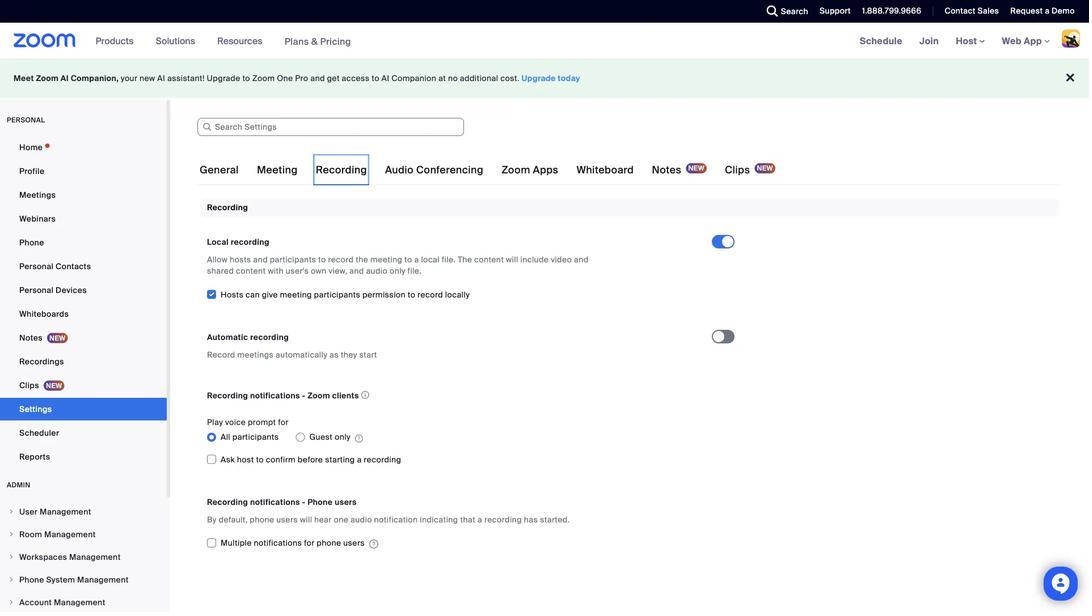 Task type: vqa. For each thing, say whether or not it's contained in the screenshot.
3rd 'AI'
yes



Task type: describe. For each thing, give the bounding box(es) containing it.
1 upgrade from the left
[[207, 73, 240, 84]]

apps
[[533, 164, 559, 177]]

room management menu item
[[0, 524, 167, 546]]

banner containing products
[[0, 23, 1090, 60]]

record meetings automatically as they start
[[207, 350, 377, 360]]

recording right starting
[[364, 455, 401, 465]]

0 horizontal spatial will
[[300, 515, 312, 526]]

a right starting
[[357, 455, 362, 465]]

allow
[[207, 255, 228, 265]]

participants inside play voice prompt for option group
[[233, 432, 279, 443]]

0 vertical spatial content
[[474, 255, 504, 265]]

1.888.799.9666 button up schedule link
[[863, 6, 922, 16]]

indicating
[[420, 515, 458, 526]]

admin menu menu
[[0, 502, 167, 613]]

meeting inside allow hosts and participants to record the meeting to a local file. the content will include video and shared content with user's own view, and audio only file.
[[371, 255, 403, 265]]

companion
[[392, 73, 437, 84]]

search button
[[759, 0, 812, 23]]

profile picture image
[[1063, 30, 1081, 48]]

at
[[439, 73, 446, 84]]

today
[[558, 73, 581, 84]]

clips inside personal menu menu
[[19, 381, 39, 391]]

plans & pricing
[[285, 35, 351, 47]]

to right the permission
[[408, 290, 416, 300]]

get
[[327, 73, 340, 84]]

user's
[[286, 266, 309, 277]]

request
[[1011, 6, 1043, 16]]

multiple notifications for phone users
[[221, 539, 365, 549]]

contacts
[[56, 261, 91, 272]]

pro
[[295, 73, 308, 84]]

phone for phone system management
[[19, 575, 44, 586]]

contact
[[945, 6, 976, 16]]

resources
[[217, 35, 263, 47]]

schedule link
[[852, 23, 912, 59]]

account
[[19, 598, 52, 608]]

sales
[[978, 6, 1000, 16]]

a right that
[[478, 515, 483, 526]]

ask host to confirm before starting a recording
[[221, 455, 401, 465]]

to left local
[[405, 255, 412, 265]]

notifications for zoom
[[250, 391, 300, 402]]

audio inside allow hosts and participants to record the meeting to a local file. the content will include video and shared content with user's own view, and audio only file.
[[366, 266, 388, 277]]

no
[[448, 73, 458, 84]]

personal for personal devices
[[19, 285, 54, 296]]

notes inside personal menu menu
[[19, 333, 43, 343]]

1 ai from the left
[[61, 73, 69, 84]]

right image for room management
[[8, 532, 15, 539]]

will inside allow hosts and participants to record the meeting to a local file. the content will include video and shared content with user's own view, and audio only file.
[[506, 255, 519, 265]]

allow hosts and participants to record the meeting to a local file. the content will include video and shared content with user's own view, and audio only file.
[[207, 255, 589, 277]]

all participants
[[221, 432, 279, 443]]

zoom apps
[[502, 164, 559, 177]]

users for phone
[[335, 497, 357, 508]]

audio conferencing
[[385, 164, 484, 177]]

1 vertical spatial participants
[[314, 290, 361, 300]]

all
[[221, 432, 230, 443]]

personal devices link
[[0, 279, 167, 302]]

reports
[[19, 452, 50, 463]]

they
[[341, 350, 357, 360]]

confirm
[[266, 455, 296, 465]]

web
[[1003, 35, 1022, 47]]

recording up meetings
[[250, 332, 289, 343]]

room management
[[19, 530, 96, 540]]

contact sales
[[945, 6, 1000, 16]]

hosts
[[221, 290, 244, 300]]

&
[[311, 35, 318, 47]]

play
[[207, 418, 223, 428]]

your
[[121, 73, 138, 84]]

zoom left one at the left of page
[[252, 73, 275, 84]]

tabs of my account settings page tab list
[[198, 154, 778, 186]]

user management
[[19, 507, 91, 518]]

2 upgrade from the left
[[522, 73, 556, 84]]

reports link
[[0, 446, 167, 469]]

recordings
[[19, 357, 64, 367]]

request a demo
[[1011, 6, 1076, 16]]

demo
[[1052, 6, 1076, 16]]

webinars
[[19, 214, 56, 224]]

and inside meet zoom ai companion, footer
[[311, 73, 325, 84]]

management up account management "menu item"
[[77, 575, 129, 586]]

access
[[342, 73, 370, 84]]

conferencing
[[416, 164, 484, 177]]

- for phone
[[302, 497, 306, 508]]

has
[[524, 515, 538, 526]]

to right access
[[372, 73, 380, 84]]

and down 'the'
[[350, 266, 364, 277]]

and right hosts
[[253, 255, 268, 265]]

clips inside tabs of my account settings page tab list
[[725, 164, 751, 177]]

schedule
[[860, 35, 903, 47]]

that
[[461, 515, 476, 526]]

default,
[[219, 515, 248, 526]]

local
[[207, 237, 229, 248]]

automatic
[[207, 332, 248, 343]]

and right video
[[574, 255, 589, 265]]

personal contacts link
[[0, 255, 167, 278]]

start
[[360, 350, 377, 360]]

1 horizontal spatial phone
[[317, 539, 341, 549]]

phone system management menu item
[[0, 570, 167, 591]]

recording inside recording notifications - zoom clients application
[[207, 391, 248, 402]]

web app button
[[1003, 35, 1051, 47]]

app
[[1024, 35, 1043, 47]]

right image for phone system management
[[8, 577, 15, 584]]

3 ai from the left
[[382, 73, 390, 84]]

Search Settings text field
[[198, 118, 464, 136]]

local recording
[[207, 237, 270, 248]]

1 horizontal spatial for
[[304, 539, 315, 549]]

cost.
[[501, 73, 520, 84]]

by
[[207, 515, 217, 526]]

give
[[262, 290, 278, 300]]

recording notifications - zoom clients
[[207, 391, 359, 402]]

webinars link
[[0, 208, 167, 230]]

notification
[[374, 515, 418, 526]]

recording notifications - zoom clients application
[[207, 388, 702, 404]]

companion,
[[71, 73, 119, 84]]

learn more about multiple notifications for phone users image
[[370, 540, 379, 550]]

participants inside allow hosts and participants to record the meeting to a local file. the content will include video and shared content with user's own view, and audio only file.
[[270, 255, 316, 265]]

settings link
[[0, 398, 167, 421]]

automatic recording
[[207, 332, 289, 343]]

product information navigation
[[87, 23, 360, 60]]

join
[[920, 35, 939, 47]]

devices
[[56, 285, 87, 296]]

assistant!
[[167, 73, 205, 84]]

phone system management
[[19, 575, 129, 586]]

by default, phone users will hear one audio notification indicating that a recording has started.
[[207, 515, 570, 526]]

1 vertical spatial audio
[[351, 515, 372, 526]]

multiple
[[221, 539, 252, 549]]

phone link
[[0, 232, 167, 254]]



Task type: locate. For each thing, give the bounding box(es) containing it.
starting
[[325, 455, 355, 465]]

0 vertical spatial right image
[[8, 509, 15, 516]]

products button
[[96, 23, 139, 59]]

personal
[[7, 116, 45, 125]]

video
[[551, 255, 572, 265]]

1 vertical spatial content
[[236, 266, 266, 277]]

and left get
[[311, 73, 325, 84]]

learn more about guest only image
[[355, 434, 363, 444]]

zoom inside tabs of my account settings page tab list
[[502, 164, 531, 177]]

audio right one
[[351, 515, 372, 526]]

0 vertical spatial personal
[[19, 261, 54, 272]]

1 horizontal spatial content
[[474, 255, 504, 265]]

1 vertical spatial meeting
[[280, 290, 312, 300]]

products
[[96, 35, 134, 47]]

1 horizontal spatial upgrade
[[522, 73, 556, 84]]

to up own
[[318, 255, 326, 265]]

zoom logo image
[[14, 33, 76, 48]]

record
[[207, 350, 235, 360]]

system
[[46, 575, 75, 586]]

management inside "menu item"
[[54, 598, 105, 608]]

user management menu item
[[0, 502, 167, 523]]

general
[[200, 164, 239, 177]]

users
[[335, 497, 357, 508], [277, 515, 298, 526], [344, 539, 365, 549]]

shared
[[207, 266, 234, 277]]

right image left room
[[8, 532, 15, 539]]

clients
[[332, 391, 359, 402]]

room
[[19, 530, 42, 540]]

0 vertical spatial meeting
[[371, 255, 403, 265]]

notifications down confirm
[[250, 497, 300, 508]]

users for phone
[[344, 539, 365, 549]]

notes inside tabs of my account settings page tab list
[[652, 164, 682, 177]]

ai left companion,
[[61, 73, 69, 84]]

1 horizontal spatial meeting
[[371, 255, 403, 265]]

ai left the companion
[[382, 73, 390, 84]]

include
[[521, 255, 549, 265]]

meetings link
[[0, 184, 167, 207]]

recording inside tabs of my account settings page tab list
[[316, 164, 367, 177]]

1 vertical spatial phone
[[308, 497, 333, 508]]

ask
[[221, 455, 235, 465]]

0 vertical spatial audio
[[366, 266, 388, 277]]

1 horizontal spatial ai
[[157, 73, 165, 84]]

as
[[330, 350, 339, 360]]

notifications for phone
[[254, 539, 302, 549]]

workspaces
[[19, 553, 67, 563]]

audio down 'the'
[[366, 266, 388, 277]]

2 ai from the left
[[157, 73, 165, 84]]

right image inside room management 'menu item'
[[8, 532, 15, 539]]

meeting
[[257, 164, 298, 177]]

1 vertical spatial notes
[[19, 333, 43, 343]]

0 vertical spatial right image
[[8, 532, 15, 539]]

phone up account at the left of page
[[19, 575, 44, 586]]

zoom left apps
[[502, 164, 531, 177]]

zoom inside application
[[308, 391, 330, 402]]

banner
[[0, 23, 1090, 60]]

personal menu menu
[[0, 136, 167, 470]]

personal inside 'link'
[[19, 285, 54, 296]]

for down the hear
[[304, 539, 315, 549]]

right image
[[8, 532, 15, 539], [8, 555, 15, 561]]

meeting
[[371, 255, 403, 265], [280, 290, 312, 300]]

0 vertical spatial only
[[390, 266, 406, 277]]

right image left user
[[8, 509, 15, 516]]

host
[[237, 455, 254, 465]]

content
[[474, 255, 504, 265], [236, 266, 266, 277]]

1 horizontal spatial will
[[506, 255, 519, 265]]

- for zoom
[[302, 391, 306, 402]]

right image left account at the left of page
[[8, 600, 15, 607]]

0 vertical spatial phone
[[19, 238, 44, 248]]

hear
[[315, 515, 332, 526]]

for right the prompt
[[278, 418, 289, 428]]

2 right image from the top
[[8, 577, 15, 584]]

notifications for phone
[[250, 497, 300, 508]]

0 vertical spatial for
[[278, 418, 289, 428]]

clips
[[725, 164, 751, 177], [19, 381, 39, 391]]

management inside 'menu item'
[[44, 530, 96, 540]]

personal devices
[[19, 285, 87, 296]]

account management
[[19, 598, 105, 608]]

voice
[[225, 418, 246, 428]]

only left learn more about guest only icon
[[335, 432, 351, 443]]

solutions button
[[156, 23, 200, 59]]

phone for phone
[[19, 238, 44, 248]]

1 right image from the top
[[8, 532, 15, 539]]

management down room management 'menu item'
[[69, 553, 121, 563]]

settings
[[19, 404, 52, 415]]

notifications
[[250, 391, 300, 402], [250, 497, 300, 508], [254, 539, 302, 549]]

own
[[311, 266, 327, 277]]

0 vertical spatial notes
[[652, 164, 682, 177]]

1 vertical spatial personal
[[19, 285, 54, 296]]

management down the phone system management menu item on the left bottom of the page
[[54, 598, 105, 608]]

2 vertical spatial users
[[344, 539, 365, 549]]

notifications up the prompt
[[250, 391, 300, 402]]

0 vertical spatial users
[[335, 497, 357, 508]]

with
[[268, 266, 284, 277]]

0 horizontal spatial phone
[[250, 515, 274, 526]]

host
[[956, 35, 980, 47]]

1 vertical spatial clips
[[19, 381, 39, 391]]

personal for personal contacts
[[19, 261, 54, 272]]

will left include
[[506, 255, 519, 265]]

recording up hosts
[[231, 237, 270, 248]]

1 horizontal spatial record
[[418, 290, 443, 300]]

1 horizontal spatial clips
[[725, 164, 751, 177]]

-
[[302, 391, 306, 402], [302, 497, 306, 508]]

right image inside the workspaces management menu item
[[8, 555, 15, 561]]

0 horizontal spatial only
[[335, 432, 351, 443]]

1 vertical spatial record
[[418, 290, 443, 300]]

record up the view,
[[328, 255, 354, 265]]

phone down the hear
[[317, 539, 341, 549]]

1 vertical spatial right image
[[8, 577, 15, 584]]

account management menu item
[[0, 593, 167, 613]]

users down recording notifications - phone users
[[277, 515, 298, 526]]

ai
[[61, 73, 69, 84], [157, 73, 165, 84], [382, 73, 390, 84]]

0 vertical spatial -
[[302, 391, 306, 402]]

phone up the hear
[[308, 497, 333, 508]]

whiteboards
[[19, 309, 69, 320]]

started.
[[540, 515, 570, 526]]

0 vertical spatial notifications
[[250, 391, 300, 402]]

right image inside "user management" menu item
[[8, 509, 15, 516]]

solutions
[[156, 35, 195, 47]]

personal up personal devices
[[19, 261, 54, 272]]

recording
[[316, 164, 367, 177], [207, 203, 248, 213], [207, 391, 248, 402], [207, 497, 248, 508]]

guest only
[[310, 432, 351, 443]]

scheduler link
[[0, 422, 167, 445]]

notifications down recording notifications - phone users
[[254, 539, 302, 549]]

0 vertical spatial clips
[[725, 164, 751, 177]]

recording down search settings 'text field'
[[316, 164, 367, 177]]

users up one
[[335, 497, 357, 508]]

phone down recording notifications - phone users
[[250, 515, 274, 526]]

join link
[[912, 23, 948, 59]]

1 vertical spatial will
[[300, 515, 312, 526]]

new
[[140, 73, 155, 84]]

meet zoom ai companion, footer
[[0, 59, 1090, 98]]

recording up default,
[[207, 497, 248, 508]]

1.888.799.9666
[[863, 6, 922, 16]]

1 vertical spatial notifications
[[250, 497, 300, 508]]

content right the
[[474, 255, 504, 265]]

recording notifications - phone users
[[207, 497, 357, 508]]

right image inside the phone system management menu item
[[8, 577, 15, 584]]

meet zoom ai companion, your new ai assistant! upgrade to zoom one pro and get access to ai companion at no additional cost. upgrade today
[[14, 73, 581, 84]]

right image inside account management "menu item"
[[8, 600, 15, 607]]

hosts
[[230, 255, 251, 265]]

1 vertical spatial phone
[[317, 539, 341, 549]]

recording up local at the left of the page
[[207, 203, 248, 213]]

permission
[[363, 290, 406, 300]]

management for account management
[[54, 598, 105, 608]]

a
[[1046, 6, 1050, 16], [415, 255, 419, 265], [357, 455, 362, 465], [478, 515, 483, 526]]

2 vertical spatial participants
[[233, 432, 279, 443]]

1 - from the top
[[302, 391, 306, 402]]

to down resources dropdown button
[[243, 73, 250, 84]]

zoom
[[36, 73, 59, 84], [252, 73, 275, 84], [502, 164, 531, 177], [308, 391, 330, 402]]

right image
[[8, 509, 15, 516], [8, 577, 15, 584], [8, 600, 15, 607]]

upgrade down product information navigation on the top of page
[[207, 73, 240, 84]]

2 vertical spatial phone
[[19, 575, 44, 586]]

phone
[[19, 238, 44, 248], [308, 497, 333, 508], [19, 575, 44, 586]]

support
[[820, 6, 851, 16]]

user
[[19, 507, 38, 518]]

a left the 'demo'
[[1046, 6, 1050, 16]]

0 vertical spatial file.
[[442, 255, 456, 265]]

1 personal from the top
[[19, 261, 54, 272]]

0 horizontal spatial meeting
[[280, 290, 312, 300]]

users left learn more about multiple notifications for phone users image
[[344, 539, 365, 549]]

1 vertical spatial users
[[277, 515, 298, 526]]

support link
[[812, 0, 854, 23], [820, 6, 851, 16]]

management for room management
[[44, 530, 96, 540]]

2 personal from the top
[[19, 285, 54, 296]]

phone down webinars
[[19, 238, 44, 248]]

meeting right 'the'
[[371, 255, 403, 265]]

1 horizontal spatial file.
[[442, 255, 456, 265]]

1 vertical spatial right image
[[8, 555, 15, 561]]

right image left the workspaces
[[8, 555, 15, 561]]

management up workspaces management
[[44, 530, 96, 540]]

2 horizontal spatial ai
[[382, 73, 390, 84]]

recording element
[[200, 199, 1060, 566]]

management for workspaces management
[[69, 553, 121, 563]]

1 vertical spatial -
[[302, 497, 306, 508]]

whiteboard
[[577, 164, 634, 177]]

search
[[781, 6, 809, 16]]

recording left has
[[485, 515, 522, 526]]

file. left the
[[442, 255, 456, 265]]

workspaces management menu item
[[0, 547, 167, 569]]

record inside allow hosts and participants to record the meeting to a local file. the content will include video and shared content with user's own view, and audio only file.
[[328, 255, 354, 265]]

0 horizontal spatial ai
[[61, 73, 69, 84]]

0 vertical spatial phone
[[250, 515, 274, 526]]

0 horizontal spatial notes
[[19, 333, 43, 343]]

phone inside recording element
[[308, 497, 333, 508]]

0 horizontal spatial content
[[236, 266, 266, 277]]

clips link
[[0, 375, 167, 397]]

participants down the view,
[[314, 290, 361, 300]]

only inside play voice prompt for option group
[[335, 432, 351, 443]]

1 horizontal spatial only
[[390, 266, 406, 277]]

phone inside menu item
[[19, 575, 44, 586]]

only
[[390, 266, 406, 277], [335, 432, 351, 443]]

0 horizontal spatial clips
[[19, 381, 39, 391]]

a left local
[[415, 255, 419, 265]]

0 horizontal spatial file.
[[408, 266, 422, 277]]

phone
[[250, 515, 274, 526], [317, 539, 341, 549]]

home
[[19, 142, 43, 153]]

right image for user management
[[8, 509, 15, 516]]

can
[[246, 290, 260, 300]]

right image for account management
[[8, 600, 15, 607]]

play voice prompt for
[[207, 418, 289, 428]]

2 - from the top
[[302, 497, 306, 508]]

pricing
[[320, 35, 351, 47]]

workspaces management
[[19, 553, 121, 563]]

audio
[[366, 266, 388, 277], [351, 515, 372, 526]]

0 horizontal spatial record
[[328, 255, 354, 265]]

only inside allow hosts and participants to record the meeting to a local file. the content will include video and shared content with user's own view, and audio only file.
[[390, 266, 406, 277]]

1 horizontal spatial notes
[[652, 164, 682, 177]]

record left locally at the left of the page
[[418, 290, 443, 300]]

only up the permission
[[390, 266, 406, 277]]

a inside allow hosts and participants to record the meeting to a local file. the content will include video and shared content with user's own view, and audio only file.
[[415, 255, 419, 265]]

ai right new
[[157, 73, 165, 84]]

meet
[[14, 73, 34, 84]]

management up room management
[[40, 507, 91, 518]]

meetings navigation
[[852, 23, 1090, 60]]

file.
[[442, 255, 456, 265], [408, 266, 422, 277]]

2 right image from the top
[[8, 555, 15, 561]]

home link
[[0, 136, 167, 159]]

right image for workspaces management
[[8, 555, 15, 561]]

content down hosts
[[236, 266, 266, 277]]

upgrade today link
[[522, 73, 581, 84]]

- up multiple notifications for phone users
[[302, 497, 306, 508]]

will left the hear
[[300, 515, 312, 526]]

0 vertical spatial participants
[[270, 255, 316, 265]]

1 right image from the top
[[8, 509, 15, 516]]

- inside application
[[302, 391, 306, 402]]

- down automatically at the bottom of page
[[302, 391, 306, 402]]

additional
[[460, 73, 499, 84]]

to right host
[[256, 455, 264, 465]]

0 vertical spatial will
[[506, 255, 519, 265]]

1 vertical spatial for
[[304, 539, 315, 549]]

1.888.799.9666 button
[[854, 0, 925, 23], [863, 6, 922, 16]]

0 horizontal spatial upgrade
[[207, 73, 240, 84]]

play voice prompt for option group
[[207, 429, 712, 447]]

1 vertical spatial file.
[[408, 266, 422, 277]]

2 vertical spatial right image
[[8, 600, 15, 607]]

1 vertical spatial only
[[335, 432, 351, 443]]

right image left system
[[8, 577, 15, 584]]

0 vertical spatial record
[[328, 255, 354, 265]]

phone inside personal menu menu
[[19, 238, 44, 248]]

1.888.799.9666 button up schedule
[[854, 0, 925, 23]]

locally
[[445, 290, 470, 300]]

plans
[[285, 35, 309, 47]]

info outline image
[[361, 388, 370, 403]]

zoom right meet
[[36, 73, 59, 84]]

personal up whiteboards on the bottom left of the page
[[19, 285, 54, 296]]

notifications inside application
[[250, 391, 300, 402]]

upgrade right cost.
[[522, 73, 556, 84]]

meeting down user's
[[280, 290, 312, 300]]

management for user management
[[40, 507, 91, 518]]

zoom left clients
[[308, 391, 330, 402]]

participants
[[270, 255, 316, 265], [314, 290, 361, 300], [233, 432, 279, 443]]

hosts can give meeting participants permission to record locally
[[221, 290, 470, 300]]

0 horizontal spatial for
[[278, 418, 289, 428]]

participants down the prompt
[[233, 432, 279, 443]]

host button
[[956, 35, 986, 47]]

recording up voice
[[207, 391, 248, 402]]

3 right image from the top
[[8, 600, 15, 607]]

file. down local
[[408, 266, 422, 277]]

2 vertical spatial notifications
[[254, 539, 302, 549]]

participants up user's
[[270, 255, 316, 265]]



